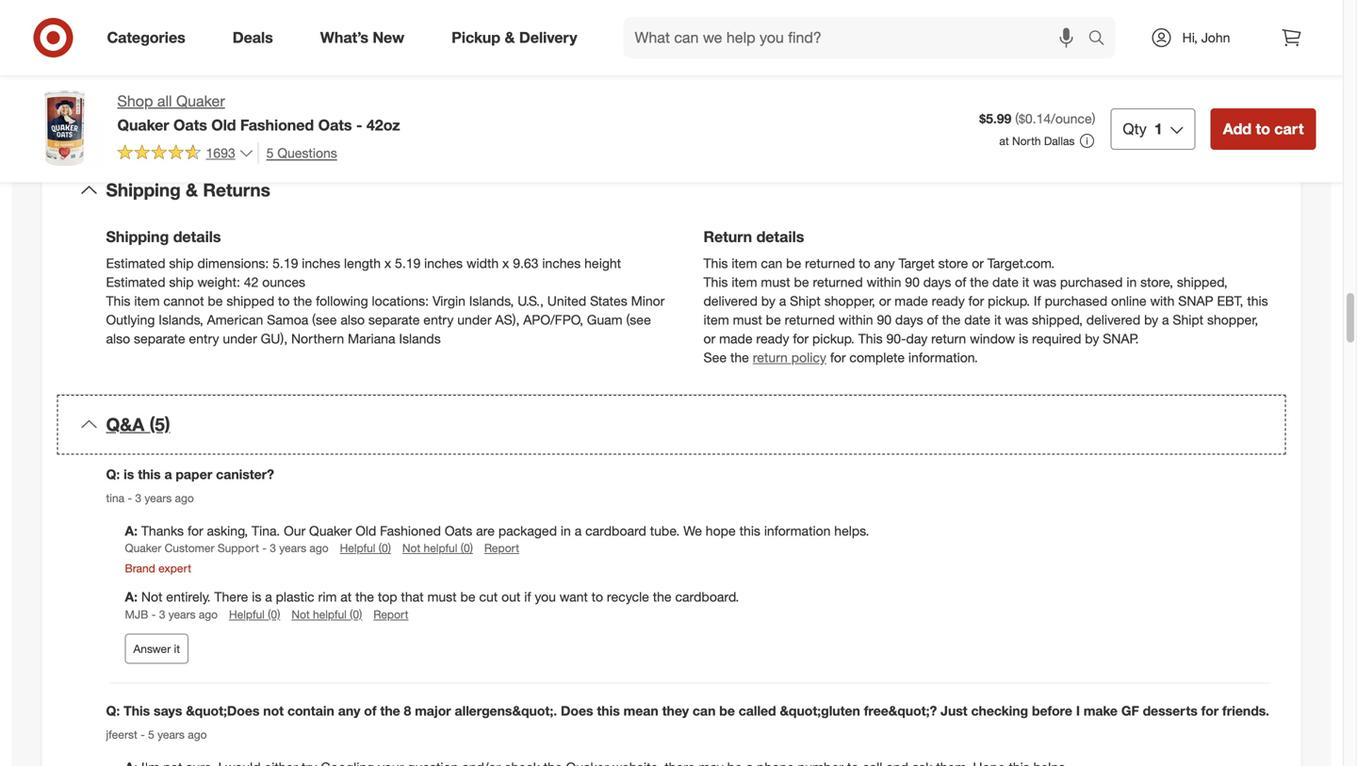 Task type: locate. For each thing, give the bounding box(es) containing it.
1 vertical spatial entry
[[189, 331, 219, 347]]

0 horizontal spatial specific
[[238, 54, 284, 71]]

report down a: thanks for asking, tina. our quaker old fashioned oats are packaged in a cardboard tube. we hope this information helps.
[[484, 541, 519, 555]]

shipping details estimated ship dimensions: 5.19 inches length x 5.19 inches width x 9.63 inches height estimated ship weight: 42 ounces
[[106, 228, 621, 291]]

0 horizontal spatial contact
[[711, 54, 755, 71]]

add to cart
[[1223, 120, 1304, 138]]

and up the products
[[572, 36, 594, 52]]

on up the categories link
[[157, 0, 172, 14]]

entry
[[424, 312, 454, 328], [189, 331, 219, 347]]

0 vertical spatial helpful  (0)
[[340, 541, 391, 555]]

0 horizontal spatial also
[[106, 331, 130, 347]]

it up window in the top right of the page
[[994, 312, 1002, 328]]

major
[[415, 703, 451, 719]]

0 vertical spatial q:
[[106, 466, 120, 483]]

1 vertical spatial helpful
[[229, 608, 265, 622]]

2 estimated from the top
[[106, 274, 165, 291]]

not helpful  (0) for mjb - 3 years ago
[[292, 608, 362, 622]]

rim
[[318, 589, 337, 605]]

0 horizontal spatial want
[[440, 115, 468, 131]]

if up advice
[[1020, 36, 1027, 52]]

it right answer
[[174, 642, 180, 656]]

shipped
[[227, 293, 274, 309]]

this inside q: this says &quot;does not contain any of the 8 major allergens&quot;. does this mean they can be called &quot;gluten free&quot;? just checking before i make gf desserts for friends. jfeerst - 5 years ago
[[597, 703, 620, 719]]

mobile up labels.
[[1114, 0, 1153, 14]]

- left 42oz
[[356, 116, 362, 134]]

details inside return details this item can be returned to any target store or target.com. this item must be returned within 90 days of the date it was purchased in store, shipped, delivered by a shipt shopper, or made ready for pickup. if purchased online with snap ebt, this item must be returned within 90 days of the date it was shipped, delivered by a shipt shopper, or made ready for pickup. this 90-day return window is required by snap. see the return policy for complete information.
[[757, 228, 804, 246]]

0 horizontal spatial have
[[206, 54, 234, 71]]

1 horizontal spatial want
[[560, 589, 588, 605]]

the up information.
[[942, 312, 961, 328]]

0 vertical spatial islands,
[[469, 293, 514, 309]]

helpful down 'there' at the bottom left
[[229, 608, 265, 622]]

return left policy
[[753, 349, 788, 366]]

any
[[1115, 54, 1137, 71]]

2 a: from the top
[[125, 589, 138, 605]]

not right do
[[150, 36, 169, 52]]

helpful  (0) button up top at the bottom left of page
[[340, 540, 391, 557]]

1 vertical spatial delivered
[[1087, 312, 1141, 328]]

concerns
[[1187, 36, 1242, 52], [353, 54, 408, 71]]

helpful  (0) button down 'there' at the bottom left
[[229, 607, 280, 623]]

that
[[625, 0, 648, 14], [1238, 17, 1261, 33], [598, 36, 620, 52], [401, 589, 424, 605]]

quaker down servings on the left top of the page
[[176, 92, 225, 110]]

this inside return details this item can be returned to any target store or target.com. this item must be returned within 90 days of the date it was purchased in store, shipped, delivered by a shipt shopper, or made ready for pickup. if purchased online with snap ebt, this item must be returned within 90 days of the date it was shipped, delivered by a shipt shopper, or made ready for pickup. this 90-day return window is required by snap. see the return policy for complete information.
[[1247, 293, 1268, 309]]

of inside q: this says &quot;does not contain any of the 8 major allergens&quot;. does this mean they can be called &quot;gluten free&quot;? just checking before i make gf desserts for friends. jfeerst - 5 years ago
[[364, 703, 377, 719]]

manufacturers
[[633, 17, 718, 33]]

shipt down the snap
[[1173, 312, 1204, 328]]

$5.99
[[980, 110, 1012, 127]]

and up directly
[[999, 17, 1021, 33]]

(5)
[[149, 414, 170, 435]]

tina
[[106, 491, 124, 505]]

if inside return details this item can be returned to any target store or target.com. this item must be returned within 90 days of the date it was purchased in store, shipped, delivered by a shipt shopper, or made ready for pickup. if purchased online with snap ebt, this item must be returned within 90 days of the date it was shipped, delivered by a shipt shopper, or made ready for pickup. this 90-day return window is required by snap. see the return policy for complete information.
[[1034, 293, 1041, 309]]

paper
[[176, 466, 212, 483]]

contact down change at top right
[[821, 36, 865, 52]]

from
[[357, 17, 384, 33]]

q:
[[106, 466, 120, 483], [106, 703, 120, 719]]

1 horizontal spatial sites
[[1157, 0, 1185, 14]]

of left 8
[[364, 703, 377, 719]]

healthcare down what's
[[287, 54, 349, 71]]

made
[[895, 293, 928, 309], [719, 331, 753, 347]]

1 vertical spatial not helpful  (0)
[[292, 608, 362, 622]]

are left 'packaged'
[[476, 522, 495, 539]]

2 shipping from the top
[[106, 228, 169, 246]]

not up mjb
[[141, 589, 163, 605]]

2 vertical spatial if
[[1034, 293, 1041, 309]]

accurate up questions
[[287, 115, 338, 131]]

directly
[[973, 36, 1017, 52]]

1 vertical spatial old
[[356, 522, 376, 539]]

brand expert
[[125, 561, 191, 575]]

0 vertical spatial entry
[[424, 312, 454, 328]]

inches right 9.63
[[542, 255, 581, 272]]

mariana
[[348, 331, 395, 347]]

0 horizontal spatial in
[[561, 522, 571, 539]]

years down says
[[158, 728, 185, 742]]

q: inside q: is this a paper canister? tina - 3 years ago
[[106, 466, 120, 483]]

2 their from the left
[[1070, 17, 1096, 33]]

a: thanks for asking, tina. our quaker old fashioned oats are packaged in a cardboard tube. we hope this information helps.
[[125, 522, 869, 539]]

details for return
[[757, 228, 804, 246]]

helps.
[[835, 522, 869, 539]]

0 vertical spatial fashioned
[[240, 116, 314, 134]]

is
[[225, 0, 234, 14], [1019, 331, 1029, 347], [124, 466, 134, 483], [252, 589, 261, 605]]

inches left length
[[302, 255, 340, 272]]

snap.
[[1103, 331, 1139, 347]]

2 x from the left
[[502, 255, 509, 272]]

target.com.
[[988, 255, 1055, 272]]

complete, left we
[[357, 115, 416, 131]]

0 vertical spatial 5
[[266, 145, 274, 161]]

our up questions
[[428, 36, 448, 52]]

this right the ebt,
[[1247, 293, 1268, 309]]

5
[[266, 145, 274, 161], [148, 728, 154, 742]]

specific down labels.
[[1087, 36, 1133, 52]]

add
[[1223, 120, 1252, 138]]

for inside q: this says &quot;does not contain any of the 8 major allergens&quot;. does this mean they can be called &quot;gluten free&quot;? just checking before i make gf desserts for friends. jfeerst - 5 years ago
[[1202, 703, 1219, 719]]

1 horizontal spatial x
[[502, 255, 509, 272]]

the down reference
[[254, 36, 272, 52]]

What can we help you find? suggestions appear below search field
[[624, 17, 1093, 58]]

contact down product's
[[711, 54, 755, 71]]

0 vertical spatial sites
[[1157, 0, 1185, 14]]

1 horizontal spatial if
[[170, 54, 178, 71]]

1 vertical spatial are
[[106, 73, 125, 90]]

1 5.19 from the left
[[273, 255, 298, 272]]

helpful  (0) button for mjb - 3 years ago
[[229, 607, 280, 623]]

ready
[[932, 293, 965, 309], [756, 331, 789, 347]]

report button down top at the bottom left of page
[[374, 607, 409, 623]]

(0)
[[379, 541, 391, 555], [461, 541, 473, 555], [268, 608, 280, 622], [350, 608, 362, 622]]

1 horizontal spatial not
[[292, 608, 310, 622]]

in up online
[[1127, 274, 1137, 291]]

concerns up pictures on the right top of page
[[1187, 36, 1242, 52]]

1 q: from the top
[[106, 466, 120, 483]]

0 horizontal spatial helpful
[[229, 608, 265, 622]]

0 vertical spatial of
[[955, 274, 967, 291]]

top
[[378, 589, 397, 605]]

what's new link
[[304, 17, 428, 58]]

the up samoa
[[293, 293, 312, 309]]

shipped, up the snap
[[1177, 274, 1228, 291]]

and
[[846, 0, 868, 14], [999, 17, 1021, 33], [572, 36, 594, 52]]

not for mjb - 3 years ago
[[292, 608, 310, 622]]

q: inside q: this says &quot;does not contain any of the 8 major allergens&quot;. does this mean they can be called &quot;gluten free&quot;? just checking before i make gf desserts for friends. jfeerst - 5 years ago
[[106, 703, 120, 719]]

by up return policy link
[[761, 293, 776, 309]]

if right 'out'
[[524, 589, 531, 605]]

report button for mjb - 3 years ago
[[374, 607, 409, 623]]

1 horizontal spatial specific
[[1087, 36, 1133, 52]]

0 horizontal spatial and
[[572, 36, 594, 52]]

if inside content on this site is for reference purposes only.  target does not represent or warrant that the nutrition, ingredient, allergen and other product information on our web or mobile sites are accurate or complete, since this information comes from the product manufacturers.  on occasion, manufacturers may improve or change their product formulas and update their labels.  we recommend that you do not rely solely on the information presented on our web or mobile sites and that you review the product's label or contact the manufacturer directly if you have specific product concerns or questions.  if you have specific healthcare concerns or questions about the products displayed, please contact your licensed healthcare professional for advice or answers.  any additional pictures are suggested servings only.
[[1020, 36, 1027, 52]]

helpful down rim
[[313, 608, 347, 622]]

1 vertical spatial shipt
[[1173, 312, 1204, 328]]

is inside q: is this a paper canister? tina - 3 years ago
[[124, 466, 134, 483]]

oats left 'packaged'
[[445, 522, 473, 539]]

this left paper
[[138, 466, 161, 483]]

fashioned up the 5 questions link
[[240, 116, 314, 134]]

ago inside q: is this a paper canister? tina - 3 years ago
[[175, 491, 194, 505]]

0 horizontal spatial x
[[384, 255, 391, 272]]

1 horizontal spatial their
[[1070, 17, 1096, 33]]

separate down outlying
[[134, 331, 185, 347]]

by down the with
[[1144, 312, 1159, 328]]

this
[[176, 0, 197, 14], [218, 17, 239, 33], [1247, 293, 1268, 309], [138, 466, 161, 483], [740, 522, 761, 539], [597, 703, 620, 719]]

ready up return policy link
[[756, 331, 789, 347]]

2 horizontal spatial if
[[1034, 293, 1041, 309]]

q&a (5)
[[106, 414, 170, 435]]

(see down "minor"
[[626, 312, 651, 328]]

purchased
[[1060, 274, 1123, 291], [1045, 293, 1108, 309]]

this item cannot be shipped to the following locations:
[[106, 293, 429, 309]]

content
[[106, 0, 153, 14]]

to inside return details this item can be returned to any target store or target.com. this item must be returned within 90 days of the date it was purchased in store, shipped, delivered by a shipt shopper, or made ready for pickup. if purchased online with snap ebt, this item must be returned within 90 days of the date it was shipped, delivered by a shipt shopper, or made ready for pickup. this 90-day return window is required by snap. see the return policy for complete information.
[[859, 255, 871, 272]]

& for shipping
[[186, 179, 198, 201]]

years inside q: is this a paper canister? tina - 3 years ago
[[145, 491, 172, 505]]

1 a: from the top
[[125, 522, 138, 539]]

on
[[157, 0, 172, 14], [1026, 0, 1041, 14], [235, 36, 250, 52], [410, 36, 425, 52]]

is right window in the top right of the page
[[1019, 331, 1029, 347]]

1 horizontal spatial date
[[993, 274, 1019, 291]]

date down target.com.
[[993, 274, 1019, 291]]

fashioned inside shop all quaker quaker oats old fashioned oats - 42oz
[[240, 116, 314, 134]]

details right return on the right top of the page
[[757, 228, 804, 246]]

date
[[993, 274, 1019, 291], [965, 312, 991, 328]]

1 vertical spatial can
[[693, 703, 716, 719]]

since
[[184, 17, 215, 33]]

0 vertical spatial returned
[[805, 255, 855, 272]]

be
[[786, 255, 801, 272], [794, 274, 809, 291], [208, 293, 223, 309], [766, 312, 781, 328], [460, 589, 476, 605], [719, 703, 735, 719]]

q: for q: is this a paper canister?
[[106, 466, 120, 483]]

any inside q: this says &quot;does not contain any of the 8 major allergens&quot;. does this mean they can be called &quot;gluten free&quot;? just checking before i make gf desserts for friends. jfeerst - 5 years ago
[[338, 703, 360, 719]]

old inside shop all quaker quaker oats old fashioned oats - 42oz
[[211, 116, 236, 134]]

details up dimensions:
[[173, 228, 221, 246]]

or up see
[[704, 331, 716, 347]]

states
[[590, 293, 628, 309]]

1 horizontal spatial at
[[1000, 134, 1009, 148]]

0 horizontal spatial healthcare
[[287, 54, 349, 71]]

inches
[[302, 255, 340, 272], [424, 255, 463, 272], [542, 255, 581, 272]]

target inside return details this item can be returned to any target store or target.com. this item must be returned within 90 days of the date it was purchased in store, shipped, delivered by a shipt shopper, or made ready for pickup. if purchased online with snap ebt, this item must be returned within 90 days of the date it was shipped, delivered by a shipt shopper, or made ready for pickup. this 90-day return window is required by snap. see the return policy for complete information.
[[899, 255, 935, 272]]

their left labels.
[[1070, 17, 1096, 33]]

their down other
[[864, 17, 890, 33]]

categories
[[107, 28, 185, 47]]

that down occasion,
[[598, 36, 620, 52]]

may
[[722, 17, 747, 33]]

height
[[585, 255, 621, 272]]

years down the entirely.
[[168, 608, 196, 622]]

gu),
[[261, 331, 288, 347]]

0 vertical spatial helpful
[[340, 541, 376, 555]]

helpful  (0) up top at the bottom left of page
[[340, 541, 391, 555]]

1 vertical spatial ship
[[169, 274, 194, 291]]

0 horizontal spatial made
[[719, 331, 753, 347]]

5 inside q: this says &quot;does not contain any of the 8 major allergens&quot;. does this mean they can be called &quot;gluten free&quot;? just checking before i make gf desserts for friends. jfeerst - 5 years ago
[[148, 728, 154, 742]]

90 up 90-
[[877, 312, 892, 328]]

also down following
[[341, 312, 365, 328]]

1 horizontal spatial made
[[895, 293, 928, 309]]

separate down locations:
[[368, 312, 420, 328]]

there
[[214, 589, 248, 605]]

1 horizontal spatial inches
[[424, 255, 463, 272]]

old
[[211, 116, 236, 134], [356, 522, 376, 539]]

not helpful  (0) for quaker customer support - 3 years ago
[[402, 541, 473, 555]]

solely
[[197, 36, 231, 52]]

it.
[[560, 115, 570, 131]]

report button for quaker customer support - 3 years ago
[[484, 540, 519, 557]]

report button
[[484, 540, 519, 557], [374, 607, 409, 623]]

mjb
[[125, 608, 148, 622]]

target for on
[[406, 0, 442, 14]]

1 vertical spatial report
[[374, 608, 409, 622]]

1 horizontal spatial are
[[476, 522, 495, 539]]

be inside q: this says &quot;does not contain any of the 8 major allergens&quot;. does this mean they can be called &quot;gluten free&quot;? just checking before i make gf desserts for friends. jfeerst - 5 years ago
[[719, 703, 735, 719]]

1 vertical spatial under
[[223, 331, 257, 347]]

delivered up the snap.
[[1087, 312, 1141, 328]]

1 horizontal spatial 5.19
[[395, 255, 421, 272]]

hope
[[706, 522, 736, 539]]

target inside content on this site is for reference purposes only.  target does not represent or warrant that the nutrition, ingredient, allergen and other product information on our web or mobile sites are accurate or complete, since this information comes from the product manufacturers.  on occasion, manufacturers may improve or change their product formulas and update their labels.  we recommend that you do not rely solely on the information presented on our web or mobile sites and that you review the product's label or contact the manufacturer directly if you have specific product concerns or questions.  if you have specific healthcare concerns or questions about the products displayed, please contact your licensed healthcare professional for advice or answers.  any additional pictures are suggested servings only.
[[406, 0, 442, 14]]

1 horizontal spatial helpful  (0)
[[340, 541, 391, 555]]

for left friends.
[[1202, 703, 1219, 719]]

0 vertical spatial and
[[846, 0, 868, 14]]

1 vertical spatial 90
[[877, 312, 892, 328]]

0 vertical spatial 3
[[135, 491, 141, 505]]

q: up jfeerst
[[106, 703, 120, 719]]

5.19 up locations:
[[395, 255, 421, 272]]

0 vertical spatial shipt
[[790, 293, 821, 309]]

0 horizontal spatial 3
[[135, 491, 141, 505]]

have up "answers."
[[1056, 36, 1083, 52]]

i
[[1076, 703, 1080, 719]]

0 vertical spatial about
[[488, 54, 522, 71]]

is inside return details this item can be returned to any target store or target.com. this item must be returned within 90 days of the date it was purchased in store, shipped, delivered by a shipt shopper, or made ready for pickup. if purchased online with snap ebt, this item must be returned within 90 days of the date it was shipped, delivered by a shipt shopper, or made ready for pickup. this 90-day return window is required by snap. see the return policy for complete information.
[[1019, 331, 1029, 347]]

shipping inside dropdown button
[[106, 179, 181, 201]]

also down outlying
[[106, 331, 130, 347]]

2 horizontal spatial by
[[1144, 312, 1159, 328]]

ingredient,
[[729, 0, 792, 14]]

want
[[440, 115, 468, 131], [560, 589, 588, 605]]

the up please
[[691, 36, 710, 52]]

9.63
[[513, 255, 539, 272]]

asking,
[[207, 522, 248, 539]]

0 vertical spatial return
[[931, 331, 966, 347]]

must
[[761, 274, 790, 291], [733, 312, 762, 328], [427, 589, 457, 605]]

1 vertical spatial not
[[141, 589, 163, 605]]

pickup & delivery
[[452, 28, 577, 47]]

5 down says
[[148, 728, 154, 742]]

not up manufacturers.
[[479, 0, 498, 14]]

shipping down 1693 "link"
[[106, 179, 181, 201]]

1 horizontal spatial report
[[484, 541, 519, 555]]

0 horizontal spatial old
[[211, 116, 236, 134]]

the inside q: this says &quot;does not contain any of the 8 major allergens&quot;. does this mean they can be called &quot;gluten free&quot;? just checking before i make gf desserts for friends. jfeerst - 5 years ago
[[380, 703, 400, 719]]

details up 1693 "link"
[[169, 115, 208, 131]]

to
[[472, 115, 484, 131], [1256, 120, 1271, 138], [859, 255, 871, 272], [278, 293, 290, 309], [592, 589, 603, 605]]

1 horizontal spatial web
[[1068, 0, 1094, 14]]

about inside content on this site is for reference purposes only.  target does not represent or warrant that the nutrition, ingredient, allergen and other product information on our web or mobile sites are accurate or complete, since this information comes from the product manufacturers.  on occasion, manufacturers may improve or change their product formulas and update their labels.  we recommend that you do not rely solely on the information presented on our web or mobile sites and that you review the product's label or contact the manufacturer directly if you have specific product concerns or questions.  if you have specific healthcare concerns or questions about the products displayed, please contact your licensed healthcare professional for advice or answers.  any additional pictures are suggested servings only.
[[488, 54, 522, 71]]

shipping inside shipping details estimated ship dimensions: 5.19 inches length x 5.19 inches width x 9.63 inches height estimated ship weight: 42 ounces
[[106, 228, 169, 246]]

-
[[356, 116, 362, 134], [128, 491, 132, 505], [262, 541, 267, 555], [151, 608, 156, 622], [141, 728, 145, 742]]

2 q: from the top
[[106, 703, 120, 719]]

not for quaker customer support - 3 years ago
[[402, 541, 421, 555]]

report button down a: thanks for asking, tina. our quaker old fashioned oats are packaged in a cardboard tube. we hope this information helps.
[[484, 540, 519, 557]]

report down top at the bottom left of page
[[374, 608, 409, 622]]

0 vertical spatial shipped,
[[1177, 274, 1228, 291]]

virgin
[[433, 293, 466, 309]]

& inside dropdown button
[[186, 179, 198, 201]]

2 ship from the top
[[169, 274, 194, 291]]

1 vertical spatial 3
[[270, 541, 276, 555]]

0 horizontal spatial not helpful  (0) button
[[292, 607, 362, 623]]

1 horizontal spatial was
[[1033, 274, 1057, 291]]

)
[[1092, 110, 1096, 127]]

not left contain
[[263, 703, 284, 719]]

0 vertical spatial only.
[[376, 0, 403, 14]]

1 vertical spatial fashioned
[[380, 522, 441, 539]]

product
[[906, 0, 952, 14], [410, 17, 456, 33], [894, 17, 940, 33], [1137, 36, 1183, 52]]

quaker customer support - 3 years ago
[[125, 541, 329, 555]]

fashioned
[[240, 116, 314, 134], [380, 522, 441, 539]]

questions
[[427, 54, 485, 71]]

1 vertical spatial return
[[753, 349, 788, 366]]

improve
[[750, 17, 798, 33]]

1 inches from the left
[[302, 255, 340, 272]]

quaker down shop
[[117, 116, 169, 134]]

ago inside q: this says &quot;does not contain any of the 8 major allergens&quot;. does this mean they can be called &quot;gluten free&quot;? just checking before i make gf desserts for friends. jfeerst - 5 years ago
[[188, 728, 207, 742]]

5 inside the 5 questions link
[[266, 145, 274, 161]]

the
[[652, 0, 670, 14], [388, 17, 406, 33], [254, 36, 272, 52], [691, 36, 710, 52], [869, 36, 887, 52], [526, 54, 545, 71], [117, 115, 136, 131], [970, 274, 989, 291], [293, 293, 312, 309], [942, 312, 961, 328], [731, 349, 749, 366], [355, 589, 374, 605], [653, 589, 672, 605], [380, 703, 400, 719]]

helpful
[[340, 541, 376, 555], [229, 608, 265, 622]]

years inside q: this says &quot;does not contain any of the 8 major allergens&quot;. does this mean they can be called &quot;gluten free&quot;? just checking before i make gf desserts for friends. jfeerst - 5 years ago
[[158, 728, 185, 742]]

0 vertical spatial it
[[1023, 274, 1030, 291]]

shipping & returns
[[106, 179, 270, 201]]

shipping for shipping & returns
[[106, 179, 181, 201]]

can inside q: this says &quot;does not contain any of the 8 major allergens&quot;. does this mean they can be called &quot;gluten free&quot;? just checking before i make gf desserts for friends. jfeerst - 5 years ago
[[693, 703, 716, 719]]

& right pickup
[[505, 28, 515, 47]]

at right rim
[[341, 589, 352, 605]]

entry down 'virgin'
[[424, 312, 454, 328]]

cannot
[[163, 293, 204, 309]]

in
[[1127, 274, 1137, 291], [561, 522, 571, 539]]

1 vertical spatial not
[[150, 36, 169, 52]]

0 vertical spatial purchased
[[1060, 274, 1123, 291]]

0 vertical spatial can
[[761, 255, 783, 272]]

occasion,
[[573, 17, 629, 33]]

details inside shipping details estimated ship dimensions: 5.19 inches length x 5.19 inches width x 9.63 inches height estimated ship weight: 42 ounces
[[173, 228, 221, 246]]

specific
[[1087, 36, 1133, 52], [238, 54, 284, 71]]

delivered up see
[[704, 293, 758, 309]]

we
[[1141, 17, 1160, 33], [684, 522, 702, 539]]

0 vertical spatial 90
[[905, 274, 920, 291]]

only. up from
[[376, 0, 403, 14]]

the up manufacturers
[[652, 0, 670, 14]]

ago
[[175, 491, 194, 505], [310, 541, 329, 555], [199, 608, 218, 622], [188, 728, 207, 742]]

helpful for mjb - 3 years ago
[[229, 608, 265, 622]]

can
[[761, 255, 783, 272], [693, 703, 716, 719]]

0 vertical spatial not helpful  (0)
[[402, 541, 473, 555]]

days up the day
[[895, 312, 923, 328]]

this up since
[[176, 0, 197, 14]]

1 horizontal spatial entry
[[424, 312, 454, 328]]

1 horizontal spatial under
[[457, 312, 492, 328]]

helpful  (0) button
[[340, 540, 391, 557], [229, 607, 280, 623]]

is inside content on this site is for reference purposes only.  target does not represent or warrant that the nutrition, ingredient, allergen and other product information on our web or mobile sites are accurate or complete, since this information comes from the product manufacturers.  on occasion, manufacturers may improve or change their product formulas and update their labels.  we recommend that you do not rely solely on the information presented on our web or mobile sites and that you review the product's label or contact the manufacturer directly if you have specific product concerns or questions.  if you have specific healthcare concerns or questions about the products displayed, please contact your licensed healthcare professional for advice or answers.  any additional pictures are suggested servings only.
[[225, 0, 234, 14]]

sites down on
[[541, 36, 568, 52]]

was
[[1033, 274, 1057, 291], [1005, 312, 1029, 328]]

1 shipping from the top
[[106, 179, 181, 201]]

1 (see from the left
[[312, 312, 337, 328]]

old right our
[[356, 522, 376, 539]]

0 horizontal spatial 90
[[877, 312, 892, 328]]

called
[[739, 703, 776, 719]]

1 vertical spatial separate
[[134, 331, 185, 347]]

jfeerst
[[106, 728, 137, 742]]

about left it.
[[522, 115, 556, 131]]

was down target.com.
[[1033, 274, 1057, 291]]

contact
[[821, 36, 865, 52], [711, 54, 755, 71]]

dallas
[[1044, 134, 1075, 148]]

1 vertical spatial have
[[206, 54, 234, 71]]

shopper, up complete
[[825, 293, 876, 309]]

0 horizontal spatial not helpful  (0)
[[292, 608, 362, 622]]

target
[[406, 0, 442, 14], [899, 255, 935, 272]]

search
[[1080, 30, 1125, 49]]

1 horizontal spatial return
[[931, 331, 966, 347]]



Task type: vqa. For each thing, say whether or not it's contained in the screenshot.
the Reset button inside the Type dialog
no



Task type: describe. For each thing, give the bounding box(es) containing it.
0 vertical spatial delivered
[[704, 293, 758, 309]]

q: this says &quot;does not contain any of the 8 major allergens&quot;. does this mean they can be called &quot;gluten free&quot;? just checking before i make gf desserts for friends. jfeerst - 5 years ago
[[106, 703, 1270, 742]]

thanks
[[141, 522, 184, 539]]

0 horizontal spatial ready
[[756, 331, 789, 347]]

hi, john
[[1183, 29, 1231, 46]]

this inside q: this says &quot;does not contain any of the 8 major allergens&quot;. does this mean they can be called &quot;gluten free&quot;? just checking before i make gf desserts for friends. jfeerst - 5 years ago
[[124, 703, 150, 719]]

- right mjb
[[151, 608, 156, 622]]

- inside q: is this a paper canister? tina - 3 years ago
[[128, 491, 132, 505]]

you down the rely
[[181, 54, 203, 71]]

out
[[502, 589, 521, 605]]

0 horizontal spatial entry
[[189, 331, 219, 347]]

or down manufacturers.
[[482, 36, 493, 52]]

1 vertical spatial want
[[560, 589, 588, 605]]

(0) down a: not entirely. there is a plastic rim at the top that must be cut out if you want to recycle the cardboard.
[[350, 608, 362, 622]]

return
[[704, 228, 752, 246]]

the right recycle
[[653, 589, 672, 605]]

/ounce
[[1051, 110, 1092, 127]]

to inside "button"
[[1256, 120, 1271, 138]]

on up update
[[1026, 0, 1041, 14]]

or left 42oz
[[342, 115, 354, 131]]

or up on
[[562, 0, 574, 14]]

cart
[[1275, 120, 1304, 138]]

following
[[316, 293, 368, 309]]

0 horizontal spatial web
[[451, 36, 478, 52]]

0 vertical spatial pickup.
[[988, 293, 1030, 309]]

a: not entirely. there is a plastic rim at the top that must be cut out if you want to recycle the cardboard.
[[125, 589, 739, 605]]

- inside shop all quaker quaker oats old fashioned oats - 42oz
[[356, 116, 362, 134]]

questions.
[[106, 54, 167, 71]]

2 horizontal spatial oats
[[445, 522, 473, 539]]

5 questions
[[266, 145, 337, 161]]

helpful for mjb - 3 years ago
[[313, 608, 347, 622]]

recommend
[[1163, 17, 1235, 33]]

1 vertical spatial only.
[[248, 73, 274, 90]]

john
[[1202, 29, 1231, 46]]

a: for a: not entirely. there is a plastic rim at the top that must be cut out if you want to recycle the cardboard.
[[125, 589, 138, 605]]

1 horizontal spatial islands,
[[469, 293, 514, 309]]

1 vertical spatial returned
[[813, 274, 863, 291]]

2 vertical spatial are
[[476, 522, 495, 539]]

contain
[[287, 703, 334, 719]]

1 horizontal spatial our
[[1045, 0, 1064, 14]]

42oz
[[367, 116, 400, 134]]

or left questions
[[411, 54, 423, 71]]

0 horizontal spatial at
[[341, 589, 352, 605]]

pickup & delivery link
[[436, 17, 601, 58]]

2 inches from the left
[[424, 255, 463, 272]]

support
[[218, 541, 259, 555]]

deals link
[[217, 17, 297, 58]]

complete, inside content on this site is for reference purposes only.  target does not represent or warrant that the nutrition, ingredient, allergen and other product information on our web or mobile sites are accurate or complete, since this information comes from the product manufacturers.  on occasion, manufacturers may improve or change their product formulas and update their labels.  we recommend that you do not rely solely on the information presented on our web or mobile sites and that you review the product's label or contact the manufacturer directly if you have specific product concerns or questions.  if you have specific healthcare concerns or questions about the products displayed, please contact your licensed healthcare professional for advice or answers.  any additional pictures are suggested servings only.
[[122, 17, 180, 33]]

0 horizontal spatial shopper,
[[825, 293, 876, 309]]

- inside q: this says &quot;does not contain any of the 8 major allergens&quot;. does this mean they can be called &quot;gluten free&quot;? just checking before i make gf desserts for friends. jfeerst - 5 years ago
[[141, 728, 145, 742]]

expert
[[158, 561, 191, 575]]

dimensions:
[[197, 255, 269, 272]]

1 vertical spatial concerns
[[353, 54, 408, 71]]

q&a (5) button
[[57, 395, 1286, 455]]

report for quaker customer support - 3 years ago
[[484, 541, 519, 555]]

not inside q: this says &quot;does not contain any of the 8 major allergens&quot;. does this mean they can be called &quot;gluten free&quot;? just checking before i make gf desserts for friends. jfeerst - 5 years ago
[[263, 703, 284, 719]]

quaker right our
[[309, 522, 352, 539]]

allergen
[[795, 0, 842, 14]]

(0) down a: thanks for asking, tina. our quaker old fashioned oats are packaged in a cardboard tube. we hope this information helps.
[[461, 541, 473, 555]]

guam
[[587, 312, 623, 328]]

entirely.
[[166, 589, 211, 605]]

1 vertical spatial about
[[522, 115, 556, 131]]

0 horizontal spatial islands,
[[159, 312, 203, 328]]

1 vertical spatial date
[[965, 312, 991, 328]]

at north dallas
[[1000, 134, 1075, 148]]

ago up rim
[[310, 541, 329, 555]]

or right store
[[972, 255, 984, 272]]

- down tina.
[[262, 541, 267, 555]]

canister?
[[216, 466, 274, 483]]

you right 'out'
[[535, 589, 556, 605]]

this right hope
[[740, 522, 761, 539]]

please
[[668, 54, 707, 71]]

pickup
[[452, 28, 501, 47]]

the down other
[[869, 36, 887, 52]]

that right warrant
[[625, 0, 648, 14]]

pictures
[[1202, 54, 1250, 71]]

or up licensed
[[805, 36, 817, 52]]

information.
[[909, 349, 978, 366]]

the right see
[[731, 349, 749, 366]]

the right from
[[388, 17, 406, 33]]

1 healthcare from the left
[[287, 54, 349, 71]]

0 horizontal spatial oats
[[173, 116, 207, 134]]

1
[[1155, 120, 1163, 138]]

our
[[284, 522, 306, 539]]

years down our
[[279, 541, 306, 555]]

0 vertical spatial are
[[1188, 0, 1207, 14]]

1693 link
[[117, 142, 254, 165]]

it inside "button"
[[174, 642, 180, 656]]

site
[[200, 0, 221, 14]]

we
[[419, 115, 436, 131]]

2 vertical spatial by
[[1085, 331, 1099, 347]]

to left know
[[472, 115, 484, 131]]

information down reference
[[243, 17, 310, 33]]

to left recycle
[[592, 589, 603, 605]]

apo/fpo,
[[523, 312, 583, 328]]

0 horizontal spatial shipped,
[[1032, 312, 1083, 328]]

2 horizontal spatial 3
[[270, 541, 276, 555]]

0 vertical spatial made
[[895, 293, 928, 309]]

1 vertical spatial mobile
[[497, 36, 537, 52]]

information down comes
[[276, 36, 343, 52]]

does
[[446, 0, 475, 14]]

american
[[207, 312, 263, 328]]

questions
[[277, 145, 337, 161]]

1 horizontal spatial 3
[[159, 608, 165, 622]]

that right top at the bottom left of page
[[401, 589, 424, 605]]

0 vertical spatial date
[[993, 274, 1019, 291]]

checking
[[971, 703, 1028, 719]]

3 inside q: is this a paper canister? tina - 3 years ago
[[135, 491, 141, 505]]

0 horizontal spatial shipt
[[790, 293, 821, 309]]

image of quaker oats old fashioned oats - 42oz image
[[27, 90, 102, 166]]

2 horizontal spatial of
[[955, 274, 967, 291]]

for up window in the top right of the page
[[969, 293, 984, 309]]

target for details
[[899, 255, 935, 272]]

helpful  (0) for mjb - 3 years ago
[[229, 608, 280, 622]]

width
[[467, 255, 499, 272]]

product's
[[713, 36, 769, 52]]

8
[[404, 703, 411, 719]]

a down the with
[[1162, 312, 1169, 328]]

1 their from the left
[[864, 17, 890, 33]]

0 horizontal spatial accurate
[[287, 115, 338, 131]]

a: for a: thanks for asking, tina. our quaker old fashioned oats are packaged in a cardboard tube. we hope this information helps.
[[125, 522, 138, 539]]

& for pickup
[[505, 28, 515, 47]]

gf
[[1122, 703, 1139, 719]]

the down shop
[[117, 115, 136, 131]]

in inside return details this item can be returned to any target store or target.com. this item must be returned within 90 days of the date it was purchased in store, shipped, delivered by a shipt shopper, or made ready for pickup. if purchased online with snap ebt, this item must be returned within 90 days of the date it was shipped, delivered by a shipt shopper, or made ready for pickup. this 90-day return window is required by snap. see the return policy for complete information.
[[1127, 274, 1137, 291]]

for up customer
[[188, 522, 203, 539]]

0 vertical spatial separate
[[368, 312, 420, 328]]

just
[[941, 703, 968, 719]]

shipping for shipping details estimated ship dimensions: 5.19 inches length x 5.19 inches width x 9.63 inches height estimated ship weight: 42 ounces
[[106, 228, 169, 246]]

details for shipping
[[173, 228, 221, 246]]

accurate inside content on this site is for reference purposes only.  target does not represent or warrant that the nutrition, ingredient, allergen and other product information on our web or mobile sites are accurate or complete, since this information comes from the product manufacturers.  on occasion, manufacturers may improve or change their product formulas and update their labels.  we recommend that you do not rely solely on the information presented on our web or mobile sites and that you review the product's label or contact the manufacturer directly if you have specific product concerns or questions.  if you have specific healthcare concerns or questions about the products displayed, please contact your licensed healthcare professional for advice or answers.  any additional pictures are suggested servings only.
[[1211, 0, 1262, 14]]

1 vertical spatial and
[[999, 17, 1021, 33]]

1 vertical spatial complete,
[[357, 115, 416, 131]]

0 vertical spatial by
[[761, 293, 776, 309]]

0 vertical spatial specific
[[1087, 36, 1133, 52]]

a inside q: is this a paper canister? tina - 3 years ago
[[164, 466, 172, 483]]

2 horizontal spatial not
[[479, 0, 498, 14]]

make
[[1084, 703, 1118, 719]]

2 (see from the left
[[626, 312, 651, 328]]

before
[[1032, 703, 1073, 719]]

0 vertical spatial must
[[761, 274, 790, 291]]

or down content
[[106, 17, 118, 33]]

mean
[[624, 703, 659, 719]]

is right 'there' at the bottom left
[[252, 589, 261, 605]]

ebt,
[[1217, 293, 1244, 309]]

0 horizontal spatial sites
[[541, 36, 568, 52]]

store
[[939, 255, 968, 272]]

the left top at the bottom left of page
[[355, 589, 374, 605]]

1 horizontal spatial ready
[[932, 293, 965, 309]]

qty
[[1123, 120, 1147, 138]]

above
[[211, 115, 247, 131]]

not helpful  (0) button for mjb - 3 years ago
[[292, 607, 362, 623]]

presented
[[346, 36, 406, 52]]

1 horizontal spatial have
[[1056, 36, 1083, 52]]

snap
[[1179, 293, 1214, 309]]

5 questions link
[[258, 142, 337, 164]]

1 x from the left
[[384, 255, 391, 272]]

0 horizontal spatial separate
[[134, 331, 185, 347]]

online
[[1111, 293, 1147, 309]]

or up 90-
[[879, 293, 891, 309]]

information up the formulas
[[956, 0, 1023, 14]]

helpful  (0) for quaker customer support - 3 years ago
[[340, 541, 391, 555]]

1 horizontal spatial oats
[[318, 116, 352, 134]]

the down delivery
[[526, 54, 545, 71]]

packaged
[[498, 522, 557, 539]]

0 vertical spatial contact
[[821, 36, 865, 52]]

if inside content on this site is for reference purposes only.  target does not represent or warrant that the nutrition, ingredient, allergen and other product information on our web or mobile sites are accurate or complete, since this information comes from the product manufacturers.  on occasion, manufacturers may improve or change their product formulas and update their labels.  we recommend that you do not rely solely on the information presented on our web or mobile sites and that you review the product's label or contact the manufacturer directly if you have specific product concerns or questions.  if you have specific healthcare concerns or questions about the products displayed, please contact your licensed healthcare professional for advice or answers.  any additional pictures are suggested servings only.
[[170, 54, 178, 71]]

with
[[1150, 293, 1175, 309]]

0 horizontal spatial if
[[524, 589, 531, 605]]

licensed
[[788, 54, 838, 71]]

2 healthcare from the left
[[841, 54, 903, 71]]

virgin islands, u.s., united states minor outlying islands, american samoa (see also separate entry under as), apo/fpo, guam (see also separate entry under gu), northern mariana islands
[[106, 293, 665, 347]]

1 vertical spatial made
[[719, 331, 753, 347]]

42
[[244, 274, 259, 291]]

0 horizontal spatial our
[[428, 36, 448, 52]]

the down target.com.
[[970, 274, 989, 291]]

u.s.,
[[518, 293, 544, 309]]

this inside q: is this a paper canister? tina - 3 years ago
[[138, 466, 161, 483]]

brand
[[125, 561, 155, 575]]

0 horizontal spatial was
[[1005, 312, 1029, 328]]

on right solely
[[235, 36, 250, 52]]

q&a
[[106, 414, 145, 435]]

answer it
[[133, 642, 180, 656]]

advice
[[1001, 54, 1040, 71]]

1 vertical spatial days
[[895, 312, 923, 328]]

helpful for quaker customer support - 3 years ago
[[340, 541, 376, 555]]

$0.14
[[1019, 110, 1051, 127]]

a left plastic
[[265, 589, 272, 605]]

1 vertical spatial it
[[994, 312, 1002, 328]]

quaker up brand
[[125, 541, 161, 555]]

says
[[154, 703, 182, 719]]

2 5.19 from the left
[[395, 255, 421, 272]]

friends.
[[1223, 703, 1270, 719]]

information left helps.
[[764, 522, 831, 539]]

a left cardboard
[[575, 522, 582, 539]]

report for mjb - 3 years ago
[[374, 608, 409, 622]]

not helpful  (0) button for quaker customer support - 3 years ago
[[402, 540, 473, 557]]

0 vertical spatial concerns
[[1187, 36, 1242, 52]]

you left do
[[106, 36, 127, 52]]

represent
[[502, 0, 558, 14]]

you up the 'displayed,'
[[624, 36, 645, 52]]

2 vertical spatial and
[[572, 36, 594, 52]]

nutrition,
[[674, 0, 725, 14]]

for right policy
[[830, 349, 846, 366]]

1 vertical spatial purchased
[[1045, 293, 1108, 309]]

day
[[906, 331, 928, 347]]

2 vertical spatial must
[[427, 589, 457, 605]]

we inside content on this site is for reference purposes only.  target does not represent or warrant that the nutrition, ingredient, allergen and other product information on our web or mobile sites are accurate or complete, since this information comes from the product manufacturers.  on occasion, manufacturers may improve or change their product formulas and update their labels.  we recommend that you do not rely solely on the information presented on our web or mobile sites and that you review the product's label or contact the manufacturer directly if you have specific product concerns or questions.  if you have specific healthcare concerns or questions about the products displayed, please contact your licensed healthcare professional for advice or answers.  any additional pictures are suggested servings only.
[[1141, 17, 1160, 33]]

shop
[[117, 92, 153, 110]]

2 vertical spatial returned
[[785, 312, 835, 328]]

on right new
[[410, 36, 425, 52]]

0 horizontal spatial are
[[106, 73, 125, 90]]

1 horizontal spatial only.
[[376, 0, 403, 14]]

categories link
[[91, 17, 209, 58]]

any inside return details this item can be returned to any target store or target.com. this item must be returned within 90 days of the date it was purchased in store, shipped, delivered by a shipt shopper, or made ready for pickup. if purchased online with snap ebt, this item must be returned within 90 days of the date it was shipped, delivered by a shipt shopper, or made ready for pickup. this 90-day return window is required by snap. see the return policy for complete information.
[[874, 255, 895, 272]]

1 vertical spatial within
[[839, 312, 873, 328]]

servings
[[194, 73, 244, 90]]

0 vertical spatial also
[[341, 312, 365, 328]]

labels.
[[1100, 17, 1137, 33]]

0 vertical spatial under
[[457, 312, 492, 328]]

for up policy
[[793, 331, 809, 347]]

&quot;gluten
[[780, 703, 860, 719]]

1 vertical spatial must
[[733, 312, 762, 328]]

1 ship from the top
[[169, 255, 194, 272]]

or up labels.
[[1098, 0, 1110, 14]]

(
[[1015, 110, 1019, 127]]

does
[[561, 703, 593, 719]]

or down allergen
[[801, 17, 813, 33]]

products
[[548, 54, 601, 71]]

0 vertical spatial want
[[440, 115, 468, 131]]

to down ounces
[[278, 293, 290, 309]]

0 horizontal spatial if
[[106, 115, 113, 131]]

q: for q: this says &quot;does not contain any of the 8 major allergens&quot;. does this mean they can be called &quot;gluten free&quot;? just checking before i make gf desserts for friends.
[[106, 703, 120, 719]]

this up solely
[[218, 17, 239, 33]]

that right john
[[1238, 17, 1261, 33]]

1 vertical spatial of
[[927, 312, 938, 328]]

3 inches from the left
[[542, 255, 581, 272]]

0 vertical spatial days
[[924, 274, 951, 291]]

recycle
[[607, 589, 649, 605]]

0 vertical spatial within
[[867, 274, 902, 291]]

(0) up top at the bottom left of page
[[379, 541, 391, 555]]

helpful  (0) button for quaker customer support - 3 years ago
[[340, 540, 391, 557]]

a up return policy link
[[779, 293, 786, 309]]

or right advice
[[1044, 54, 1056, 71]]

1 horizontal spatial delivered
[[1087, 312, 1141, 328]]

(0) down plastic
[[268, 608, 280, 622]]

for down directly
[[982, 54, 998, 71]]

for up 'deals'
[[238, 0, 254, 14]]

0 vertical spatial mobile
[[1114, 0, 1153, 14]]

can inside return details this item can be returned to any target store or target.com. this item must be returned within 90 days of the date it was purchased in store, shipped, delivered by a shipt shopper, or made ready for pickup. if purchased online with snap ebt, this item must be returned within 90 days of the date it was shipped, delivered by a shipt shopper, or made ready for pickup. this 90-day return window is required by snap. see the return policy for complete information.
[[761, 255, 783, 272]]

1 estimated from the top
[[106, 255, 165, 272]]

1 vertical spatial pickup.
[[813, 331, 855, 347]]

1 vertical spatial shopper,
[[1207, 312, 1259, 328]]

0 horizontal spatial not
[[141, 589, 163, 605]]

1 horizontal spatial 90
[[905, 274, 920, 291]]

or up pictures on the right top of page
[[1245, 36, 1257, 52]]

q: is this a paper canister? tina - 3 years ago
[[106, 466, 274, 505]]

professional
[[907, 54, 978, 71]]

&quot;does
[[186, 703, 260, 719]]

ago down the entirely.
[[199, 608, 218, 622]]

0 horizontal spatial we
[[684, 522, 702, 539]]

helpful for quaker customer support - 3 years ago
[[424, 541, 458, 555]]

you down update
[[1031, 36, 1052, 52]]

1 horizontal spatial fashioned
[[380, 522, 441, 539]]

do
[[131, 36, 146, 52]]

0 vertical spatial web
[[1068, 0, 1094, 14]]

1 vertical spatial by
[[1144, 312, 1159, 328]]



